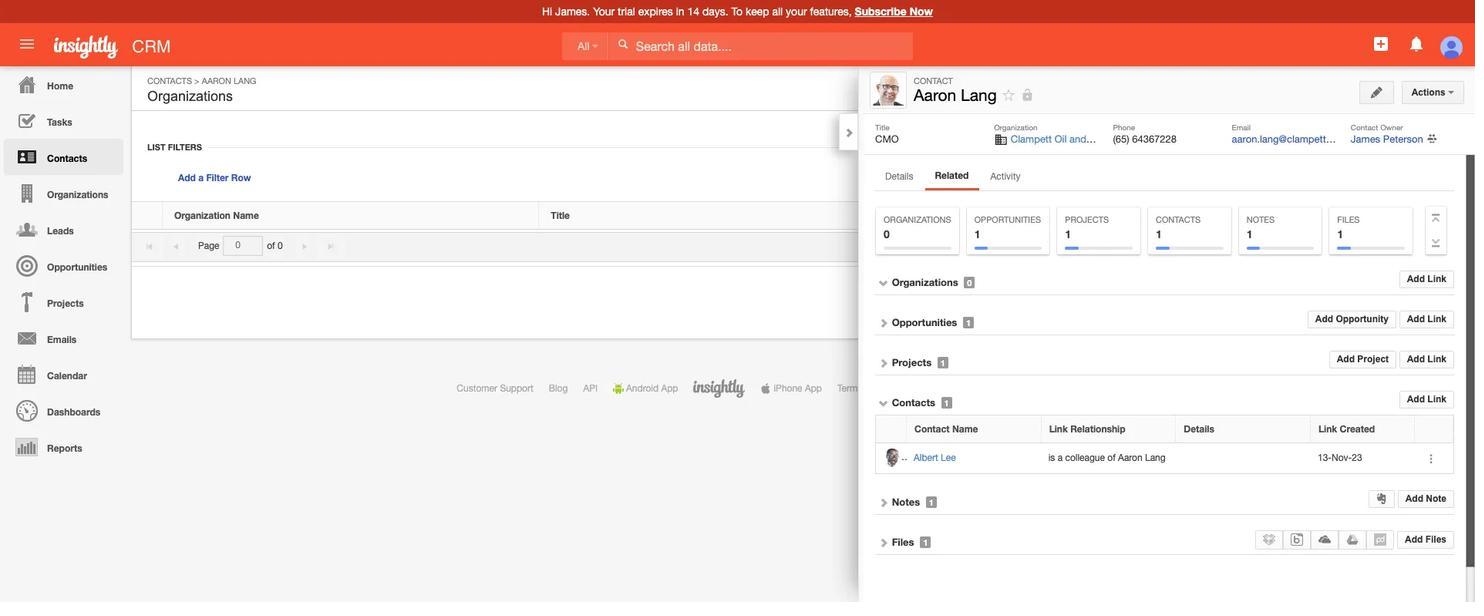 Task type: vqa. For each thing, say whether or not it's contained in the screenshot.
Organizations button
yes



Task type: locate. For each thing, give the bounding box(es) containing it.
page
[[198, 241, 219, 251]]

notifications image
[[1407, 35, 1426, 53]]

relationship
[[1071, 423, 1126, 435]]

app for iphone app
[[805, 383, 822, 394]]

android app link
[[613, 383, 678, 394]]

1 right organizations 0
[[974, 227, 980, 241]]

opportunities
[[974, 215, 1041, 224], [47, 261, 107, 273], [892, 316, 957, 329]]

nov-
[[1332, 453, 1352, 463]]

0 horizontal spatial opportunities
[[47, 261, 107, 273]]

0 vertical spatial contacts link
[[147, 76, 192, 86]]

add opportunity
[[1315, 314, 1389, 325]]

related link
[[926, 167, 978, 188]]

cell
[[1176, 443, 1311, 474]]

clampett oil and gas, singapore
[[1011, 133, 1158, 145]]

projects link up emails
[[4, 284, 123, 320]]

1 horizontal spatial projects
[[892, 356, 932, 369]]

aaron down relationship
[[1118, 453, 1143, 463]]

0 vertical spatial link created
[[1304, 210, 1360, 221]]

2 horizontal spatial aaron
[[1118, 453, 1143, 463]]

1 horizontal spatial name
[[952, 423, 978, 435]]

lang right > on the left top
[[234, 76, 256, 86]]

iphone
[[774, 383, 802, 394]]

of 0
[[267, 241, 283, 251]]

organization for organization name
[[174, 210, 231, 221]]

chevron down image
[[878, 278, 889, 288]]

hi
[[542, 5, 552, 18]]

column header
[[132, 202, 163, 230]]

a
[[198, 172, 204, 184], [1058, 453, 1063, 463]]

0 inside organizations 0
[[884, 227, 890, 241]]

0 vertical spatial projects
[[1065, 215, 1109, 224]]

add
[[1355, 83, 1373, 94], [178, 172, 196, 184], [1407, 274, 1425, 285], [1315, 314, 1333, 325], [1407, 314, 1425, 325], [1337, 354, 1355, 365], [1407, 354, 1425, 365], [1407, 394, 1425, 405], [1406, 493, 1424, 504], [1405, 534, 1423, 545]]

a left filter
[[198, 172, 204, 184]]

0 horizontal spatial title
[[551, 210, 570, 221]]

0 vertical spatial notes
[[1247, 215, 1275, 224]]

organizations down > on the left top
[[147, 89, 233, 104]]

0 horizontal spatial lang
[[234, 76, 256, 86]]

1 horizontal spatial title
[[875, 123, 890, 132]]

1 vertical spatial organization
[[174, 210, 231, 221]]

title
[[875, 123, 890, 132], [551, 210, 570, 221]]

0 vertical spatial created
[[1325, 210, 1360, 221]]

service
[[875, 383, 906, 394]]

actions
[[1412, 87, 1448, 98]]

0 horizontal spatial notes
[[892, 496, 920, 508]]

1 horizontal spatial 0
[[884, 227, 890, 241]]

change record owner image
[[1427, 133, 1437, 147]]

chevron right image left notes link
[[878, 497, 889, 508]]

activity
[[990, 171, 1021, 182]]

0 vertical spatial title
[[875, 123, 890, 132]]

0 horizontal spatial 0
[[278, 241, 283, 251]]

1 horizontal spatial notes
[[1247, 215, 1275, 224]]

add project
[[1337, 354, 1389, 365]]

0 horizontal spatial opportunities link
[[4, 248, 123, 284]]

1 vertical spatial created
[[1340, 423, 1375, 435]]

notes
[[1247, 215, 1275, 224], [892, 496, 920, 508]]

projects link up the service
[[892, 356, 932, 369]]

2 vertical spatial of
[[1108, 453, 1116, 463]]

2 app from the left
[[805, 383, 822, 394]]

created up no
[[1325, 210, 1360, 221]]

14
[[687, 5, 700, 18]]

owner
[[1380, 123, 1403, 132]]

opportunities down leads
[[47, 261, 107, 273]]

contact owner
[[1351, 123, 1403, 132]]

1 vertical spatial projects link
[[892, 356, 932, 369]]

2 horizontal spatial projects
[[1065, 215, 1109, 224]]

1 vertical spatial projects
[[47, 298, 84, 309]]

organization up clampett
[[994, 123, 1038, 132]]

0 horizontal spatial a
[[198, 172, 204, 184]]

0 horizontal spatial details
[[885, 171, 913, 182]]

contacts link
[[147, 76, 192, 86], [4, 139, 123, 175], [892, 396, 935, 409]]

created for link relationship
[[1340, 423, 1375, 435]]

1 vertical spatial contact
[[1351, 123, 1378, 132]]

files up no
[[1337, 215, 1360, 224]]

link created up no
[[1304, 210, 1360, 221]]

created up 23
[[1340, 423, 1375, 435]]

colleague
[[1065, 453, 1105, 463]]

link files from google drive to this image
[[1347, 533, 1359, 546]]

2 horizontal spatial contacts link
[[892, 396, 935, 409]]

0 horizontal spatial of
[[267, 241, 275, 251]]

a right 'is' on the bottom right of the page
[[1058, 453, 1063, 463]]

android app
[[626, 383, 678, 394]]

contact image
[[873, 75, 904, 106]]

organizations link up leads
[[4, 175, 123, 211]]

files for files 1
[[1337, 215, 1360, 224]]

contacts link down the service
[[892, 396, 935, 409]]

0 vertical spatial opportunities link
[[4, 248, 123, 284]]

blog
[[549, 383, 568, 394]]

1 horizontal spatial opportunities
[[892, 316, 957, 329]]

aaron lang link
[[202, 76, 256, 86]]

row
[[231, 172, 251, 184]]

organization up page
[[174, 210, 231, 221]]

2 horizontal spatial lang
[[1145, 453, 1166, 463]]

add files
[[1405, 534, 1447, 545]]

opportunities right chevron right icon
[[892, 316, 957, 329]]

name up lee
[[952, 423, 978, 435]]

add files button
[[1397, 531, 1454, 549]]

1 vertical spatial name
[[952, 423, 978, 435]]

2 vertical spatial details
[[1184, 423, 1214, 435]]

1 right contacts 1
[[1247, 227, 1253, 241]]

lang left follow icon at the top right of page
[[961, 86, 997, 104]]

row containing albert lee
[[876, 443, 1454, 474]]

(65)
[[1113, 133, 1129, 145]]

a inside 'cell'
[[1058, 453, 1063, 463]]

2 horizontal spatial details
[[1184, 423, 1214, 435]]

organization
[[994, 123, 1038, 132], [174, 210, 231, 221]]

terms
[[837, 383, 862, 394]]

1 vertical spatial of
[[865, 383, 873, 394]]

1 vertical spatial title
[[551, 210, 570, 221]]

64367228
[[1132, 133, 1177, 145]]

of right terms
[[865, 383, 873, 394]]

1 horizontal spatial opportunities link
[[892, 316, 957, 329]]

1 right opportunities 1
[[1065, 227, 1071, 241]]

lang right colleague on the bottom right of the page
[[1145, 453, 1166, 463]]

app
[[661, 383, 678, 394], [805, 383, 822, 394]]

contacts inside the contacts > aaron lang organizations
[[147, 76, 192, 86]]

0 horizontal spatial aaron
[[202, 76, 231, 86]]

0 vertical spatial contact
[[914, 76, 953, 86]]

files down note on the right bottom of the page
[[1426, 534, 1447, 545]]

0 vertical spatial name
[[233, 210, 259, 221]]

contact up james
[[1351, 123, 1378, 132]]

reports link
[[4, 429, 123, 465]]

0 vertical spatial projects link
[[4, 284, 123, 320]]

chevron right image for notes
[[878, 497, 889, 508]]

1 horizontal spatial a
[[1058, 453, 1063, 463]]

2 horizontal spatial of
[[1108, 453, 1116, 463]]

to
[[1382, 241, 1390, 251]]

2 horizontal spatial 0
[[967, 278, 972, 288]]

of right colleague on the bottom right of the page
[[1108, 453, 1116, 463]]

chevron right image left files link
[[878, 537, 889, 548]]

0 vertical spatial details
[[885, 171, 913, 182]]

aaron right > on the left top
[[202, 76, 231, 86]]

0 horizontal spatial app
[[661, 383, 678, 394]]

chevron right image
[[844, 127, 854, 138], [878, 358, 889, 369], [878, 497, 889, 508], [878, 537, 889, 548]]

reports
[[47, 443, 82, 454]]

contact up "albert lee" on the bottom
[[915, 423, 950, 435]]

home
[[47, 80, 73, 92]]

is a colleague of aaron lang cell
[[1042, 443, 1176, 474]]

Search all data.... text field
[[609, 32, 913, 60]]

0 horizontal spatial name
[[233, 210, 259, 221]]

link
[[1376, 83, 1395, 94], [1304, 210, 1323, 221], [1428, 274, 1447, 285], [1428, 314, 1447, 325], [1428, 354, 1447, 365], [1428, 394, 1447, 405], [1049, 423, 1068, 435], [1319, 423, 1337, 435]]

contacts link left > on the left top
[[147, 76, 192, 86]]

contacts 1
[[1156, 215, 1201, 241]]

files inside button
[[1426, 534, 1447, 545]]

1 horizontal spatial details
[[927, 210, 958, 221]]

title inside title cmo
[[875, 123, 890, 132]]

1 horizontal spatial contacts link
[[147, 76, 192, 86]]

row
[[132, 202, 1435, 230], [876, 416, 1454, 443], [876, 443, 1454, 474]]

add inside button
[[1405, 534, 1423, 545]]

chevron right image for projects
[[878, 358, 889, 369]]

link created up nov-
[[1319, 423, 1375, 435]]

1 vertical spatial organizations link
[[892, 276, 958, 288]]

organizations link right chevron down image
[[892, 276, 958, 288]]

1 vertical spatial a
[[1058, 453, 1063, 463]]

contact right the contact 'image'
[[914, 76, 953, 86]]

details
[[885, 171, 913, 182], [927, 210, 958, 221], [1184, 423, 1214, 435]]

1 horizontal spatial of
[[865, 383, 873, 394]]

emails link
[[4, 320, 123, 356]]

chevron right image
[[878, 318, 889, 329]]

notes link
[[892, 496, 920, 508]]

james peterson link
[[1351, 133, 1423, 145]]

name for contact name
[[952, 423, 978, 435]]

policy
[[954, 383, 979, 394]]

navigation containing home
[[0, 66, 123, 465]]

23
[[1352, 453, 1362, 463]]

0 horizontal spatial organizations link
[[4, 175, 123, 211]]

oil
[[1055, 133, 1067, 145]]

1 vertical spatial link created
[[1319, 423, 1375, 435]]

contact for contact name
[[915, 423, 950, 435]]

navigation
[[0, 66, 123, 465]]

gas,
[[1089, 133, 1110, 145]]

2 vertical spatial projects
[[892, 356, 932, 369]]

1 app from the left
[[661, 383, 678, 394]]

api
[[583, 383, 598, 394]]

2 vertical spatial contact
[[915, 423, 950, 435]]

android
[[626, 383, 659, 394]]

1 vertical spatial opportunities
[[47, 261, 107, 273]]

1 inside contacts 1
[[1156, 227, 1162, 241]]

1 vertical spatial contacts link
[[4, 139, 123, 175]]

app right android
[[661, 383, 678, 394]]

name
[[233, 210, 259, 221], [952, 423, 978, 435]]

and
[[1070, 133, 1086, 145]]

0 vertical spatial a
[[198, 172, 204, 184]]

opportunities link
[[4, 248, 123, 284], [892, 316, 957, 329]]

contact
[[914, 76, 953, 86], [1351, 123, 1378, 132], [915, 423, 950, 435]]

project
[[1358, 354, 1389, 365]]

actions button
[[1402, 81, 1464, 104]]

contact name
[[915, 423, 978, 435]]

add a filter row
[[178, 172, 251, 184]]

organizations down details 'link'
[[884, 215, 951, 224]]

name down row
[[233, 210, 259, 221]]

white image
[[618, 39, 628, 49]]

opportunities link right chevron right icon
[[892, 316, 957, 329]]

1 vertical spatial details
[[927, 210, 958, 221]]

items
[[1357, 241, 1379, 251]]

projects
[[1065, 215, 1109, 224], [47, 298, 84, 309], [892, 356, 932, 369]]

link created
[[1304, 210, 1360, 221], [1319, 423, 1375, 435]]

1 horizontal spatial files
[[1337, 215, 1360, 224]]

terms of service
[[837, 383, 906, 394]]

of right page
[[267, 241, 275, 251]]

1 vertical spatial notes
[[892, 496, 920, 508]]

0 vertical spatial opportunities
[[974, 215, 1041, 224]]

1 up privacy
[[941, 358, 945, 368]]

0 horizontal spatial files
[[892, 536, 914, 548]]

notes for notes 1
[[1247, 215, 1275, 224]]

row containing organization name
[[132, 202, 1435, 230]]

emails
[[47, 334, 77, 345]]

app right the iphone
[[805, 383, 822, 394]]

1 horizontal spatial organization
[[994, 123, 1038, 132]]

1 up policy
[[966, 318, 971, 328]]

0 horizontal spatial organization
[[174, 210, 231, 221]]

details for link relationship
[[1184, 423, 1214, 435]]

files down notes link
[[892, 536, 914, 548]]

1 left items
[[1337, 227, 1343, 241]]

2 horizontal spatial files
[[1426, 534, 1447, 545]]

chevron right image up the service
[[878, 358, 889, 369]]

opportunities down activity link
[[974, 215, 1041, 224]]

opportunities link down leads
[[4, 248, 123, 284]]

0 vertical spatial of
[[267, 241, 275, 251]]

leads
[[47, 225, 74, 237]]

contacts link down tasks
[[4, 139, 123, 175]]

aaron right the contact 'image'
[[914, 86, 956, 104]]

clampett oil and gas, singapore link
[[1011, 133, 1158, 145]]

your
[[786, 5, 807, 18]]

link created for link relationship
[[1319, 423, 1375, 435]]

filters
[[168, 142, 202, 152]]

0 vertical spatial organization
[[994, 123, 1038, 132]]

1
[[974, 227, 980, 241], [1065, 227, 1071, 241], [1156, 227, 1162, 241], [1247, 227, 1253, 241], [1337, 227, 1343, 241], [966, 318, 971, 328], [941, 358, 945, 368], [944, 398, 949, 408], [929, 497, 934, 507], [923, 537, 928, 547]]

1 right projects 1
[[1156, 227, 1162, 241]]

2 vertical spatial contacts link
[[892, 396, 935, 409]]

subscribe now link
[[855, 5, 933, 18]]

1 horizontal spatial app
[[805, 383, 822, 394]]

terms of service link
[[837, 383, 906, 394]]



Task type: describe. For each thing, give the bounding box(es) containing it.
app for android app
[[661, 383, 678, 394]]

13-nov-23 cell
[[1311, 443, 1415, 474]]

0 vertical spatial organizations link
[[4, 175, 123, 211]]

files for files
[[892, 536, 914, 548]]

phone
[[1113, 123, 1135, 132]]

calendar
[[47, 370, 87, 382]]

add project link
[[1329, 351, 1397, 369]]

organizations 0
[[884, 215, 951, 241]]

iphone app link
[[761, 383, 822, 394]]

lang inside 'cell'
[[1145, 453, 1166, 463]]

lee
[[941, 453, 956, 463]]

chevron right image left title cmo
[[844, 127, 854, 138]]

evernote image
[[1377, 493, 1387, 504]]

a for add
[[198, 172, 204, 184]]

0 horizontal spatial projects
[[47, 298, 84, 309]]

notes 1
[[1247, 215, 1275, 241]]

filter
[[206, 172, 229, 184]]

all
[[772, 5, 783, 18]]

support
[[500, 383, 533, 394]]

1 horizontal spatial organizations link
[[892, 276, 958, 288]]

to
[[731, 5, 743, 18]]

13-
[[1318, 453, 1332, 463]]

follow image
[[1001, 88, 1016, 103]]

1 inside 'files 1'
[[1337, 227, 1343, 241]]

details inside 'link'
[[885, 171, 913, 182]]

details for title
[[927, 210, 958, 221]]

1 down privacy policy
[[944, 398, 949, 408]]

row containing contact name
[[876, 416, 1454, 443]]

all link
[[562, 32, 609, 60]]

display
[[1393, 241, 1422, 251]]

2 horizontal spatial opportunities
[[974, 215, 1041, 224]]

cmo
[[875, 133, 899, 145]]

aaron inside the contacts > aaron lang organizations
[[202, 76, 231, 86]]

files 1
[[1337, 215, 1360, 241]]

clampett
[[1011, 133, 1052, 145]]

tasks link
[[4, 103, 123, 139]]

organizations inside the contacts > aaron lang organizations
[[147, 89, 233, 104]]

blog link
[[549, 383, 568, 394]]

>
[[194, 76, 200, 86]]

albert
[[914, 453, 938, 463]]

1 inside notes 1
[[1247, 227, 1253, 241]]

privacy
[[922, 383, 952, 394]]

is
[[1048, 453, 1055, 463]]

link relationship
[[1049, 423, 1126, 435]]

opportunity
[[1336, 314, 1389, 325]]

0 for of 0
[[278, 241, 283, 251]]

created for title
[[1325, 210, 1360, 221]]

contact for contact
[[914, 76, 953, 86]]

add opportunity link
[[1308, 311, 1397, 329]]

add note
[[1406, 493, 1447, 504]]

related
[[935, 170, 969, 181]]

title cmo
[[875, 123, 899, 145]]

aaron inside is a colleague of aaron lang 'cell'
[[1118, 453, 1143, 463]]

link files from microsoft onedrive to this image
[[1319, 533, 1331, 546]]

projects 1
[[1065, 215, 1109, 241]]

add a filter row link
[[178, 172, 251, 184]]

1 right files link
[[923, 537, 928, 547]]

organizations right chevron down image
[[892, 276, 958, 288]]

list filters
[[147, 142, 202, 152]]

record permissions image
[[1021, 86, 1034, 104]]

note
[[1426, 493, 1447, 504]]

name for organization name
[[233, 210, 259, 221]]

organizations button
[[144, 86, 236, 107]]

albert lee link
[[914, 453, 964, 463]]

email aaron.lang@clampett.com
[[1232, 123, 1349, 145]]

0 horizontal spatial projects link
[[4, 284, 123, 320]]

keep
[[746, 5, 769, 18]]

add note link
[[1398, 490, 1454, 508]]

peterson
[[1383, 133, 1423, 145]]

contact for contact owner
[[1351, 123, 1378, 132]]

link files from pandadoc to this image
[[1374, 533, 1387, 546]]

no items to display
[[1342, 241, 1422, 251]]

13-nov-23
[[1318, 453, 1362, 463]]

privacy policy
[[922, 383, 979, 394]]

organizations up leads link at left
[[47, 189, 108, 200]]

link created for title
[[1304, 210, 1360, 221]]

a for is
[[1058, 453, 1063, 463]]

singapore
[[1113, 133, 1158, 145]]

files link
[[892, 536, 914, 548]]

title for title cmo
[[875, 123, 890, 132]]

title for title
[[551, 210, 570, 221]]

aaron.lang@clampett.com
[[1232, 133, 1349, 145]]

1 horizontal spatial projects link
[[892, 356, 932, 369]]

aaron lang
[[914, 86, 997, 104]]

lang inside the contacts > aaron lang organizations
[[234, 76, 256, 86]]

iphone app
[[774, 383, 822, 394]]

1 vertical spatial opportunities link
[[892, 316, 957, 329]]

now
[[910, 5, 933, 18]]

activity link
[[980, 167, 1031, 190]]

0 for organizations 0
[[884, 227, 890, 241]]

no
[[1342, 241, 1354, 251]]

api link
[[583, 383, 598, 394]]

crm
[[132, 37, 171, 56]]

dashboards
[[47, 406, 100, 418]]

link files from box to this image
[[1291, 533, 1304, 546]]

home link
[[4, 66, 123, 103]]

list
[[147, 142, 166, 152]]

all
[[578, 40, 590, 52]]

james.
[[555, 5, 590, 18]]

features,
[[810, 5, 852, 18]]

hi james. your trial expires in 14 days. to keep all your features, subscribe now
[[542, 5, 933, 18]]

email
[[1232, 123, 1251, 132]]

contacts > aaron lang organizations
[[147, 76, 256, 104]]

1 inside projects 1
[[1065, 227, 1071, 241]]

james peterson
[[1351, 133, 1423, 145]]

leads link
[[4, 211, 123, 248]]

chevron down image
[[878, 398, 889, 409]]

james
[[1351, 133, 1380, 145]]

customer support link
[[457, 383, 533, 394]]

1 inside opportunities 1
[[974, 227, 980, 241]]

organization for organization
[[994, 123, 1038, 132]]

notes for notes
[[892, 496, 920, 508]]

1 horizontal spatial lang
[[961, 86, 997, 104]]

opportunities 1
[[974, 215, 1041, 241]]

0 horizontal spatial contacts link
[[4, 139, 123, 175]]

aaron.lang@clampett.com link
[[1232, 133, 1349, 145]]

in
[[676, 5, 685, 18]]

of inside is a colleague of aaron lang 'cell'
[[1108, 453, 1116, 463]]

1 right notes link
[[929, 497, 934, 507]]

2 vertical spatial opportunities
[[892, 316, 957, 329]]

chevron right image for files
[[878, 537, 889, 548]]

details link
[[875, 167, 923, 190]]

is a colleague of aaron lang
[[1048, 453, 1166, 463]]

link files from dropbox to this image
[[1263, 533, 1276, 546]]

1 horizontal spatial aaron
[[914, 86, 956, 104]]



